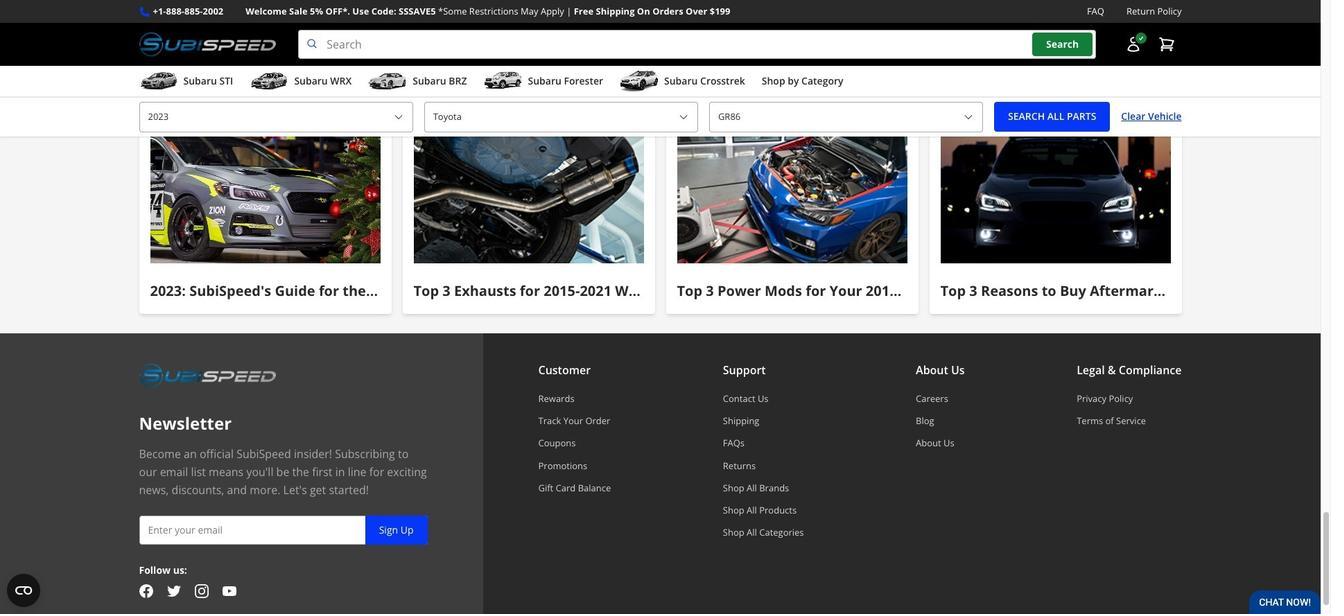 Task type: locate. For each thing, give the bounding box(es) containing it.
wrx/sti interior image
[[150, 131, 380, 264]]

0 vertical spatial subispeed logo image
[[139, 30, 276, 59]]

Select Year button
[[139, 102, 413, 132]]

a subaru crosstrek thumbnail image image
[[620, 71, 659, 92]]

wrx/sti exhaust image
[[414, 131, 644, 264]]

button image
[[1125, 36, 1142, 53]]

subispeed logo image
[[139, 30, 276, 59], [139, 361, 276, 390]]

2 subispeed logo image from the top
[[139, 361, 276, 390]]

facebook logo image
[[139, 585, 153, 599]]

1 vertical spatial subispeed logo image
[[139, 361, 276, 390]]

wrx/sti aftermarket light image
[[941, 131, 1171, 264]]

wrx/sti engine bay image
[[677, 131, 908, 264]]

select model image
[[964, 112, 975, 123]]



Task type: describe. For each thing, give the bounding box(es) containing it.
Enter your email text field
[[139, 516, 428, 545]]

search input field
[[298, 30, 1096, 59]]

open widget image
[[7, 574, 40, 608]]

select year image
[[393, 112, 404, 123]]

instagram logo image
[[195, 585, 208, 599]]

select make image
[[678, 112, 689, 123]]

a subaru sti thumbnail image image
[[139, 71, 178, 92]]

a subaru forester thumbnail image image
[[484, 71, 523, 92]]

a subaru wrx thumbnail image image
[[250, 71, 289, 92]]

1 subispeed logo image from the top
[[139, 30, 276, 59]]

twitter logo image
[[167, 585, 181, 599]]

a subaru brz thumbnail image image
[[369, 71, 407, 92]]

Select Make button
[[424, 102, 698, 132]]

youtube logo image
[[222, 585, 236, 599]]

Select Model button
[[710, 102, 984, 132]]



Task type: vqa. For each thing, say whether or not it's contained in the screenshot.
top Subispeed logo
yes



